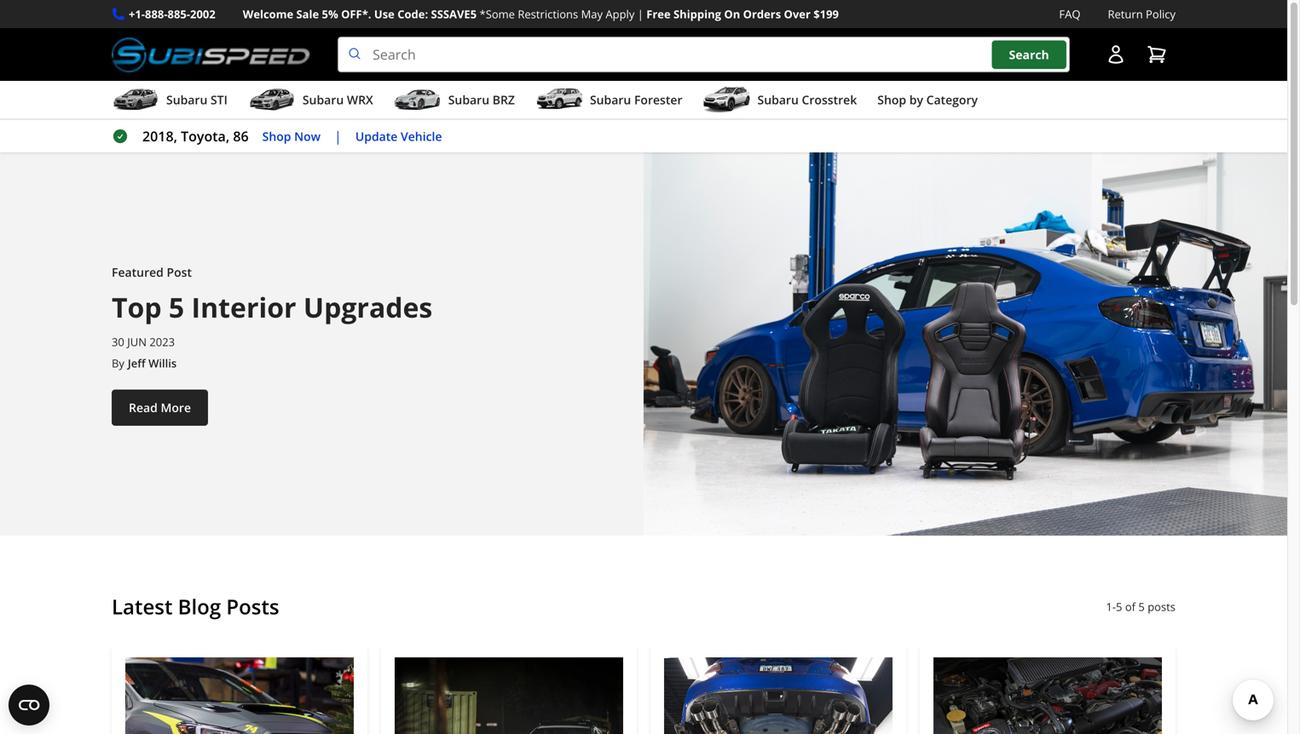 Task type: locate. For each thing, give the bounding box(es) containing it.
2018,
[[142, 127, 177, 145]]

vehicle
[[401, 128, 442, 144]]

5 for 1-
[[1116, 600, 1122, 615]]

5 subaru from the left
[[758, 92, 799, 108]]

3 subaru from the left
[[448, 92, 489, 108]]

return policy link
[[1108, 5, 1176, 23]]

apply
[[606, 6, 635, 22]]

subaru for subaru forester
[[590, 92, 631, 108]]

1 horizontal spatial shop
[[878, 92, 906, 108]]

0 horizontal spatial |
[[334, 127, 342, 145]]

code:
[[397, 6, 428, 22]]

subaru sti
[[166, 92, 228, 108]]

blog
[[178, 594, 221, 621]]

forester
[[634, 92, 683, 108]]

30
[[112, 335, 124, 350]]

1 horizontal spatial 5
[[1116, 600, 1122, 615]]

0 horizontal spatial shop
[[262, 128, 291, 144]]

0 vertical spatial shop
[[878, 92, 906, 108]]

posts
[[226, 594, 279, 621]]

5 right of
[[1139, 600, 1145, 615]]

+1-
[[129, 6, 145, 22]]

subaru left the wrx
[[303, 92, 344, 108]]

shop
[[878, 92, 906, 108], [262, 128, 291, 144]]

subaru forester button
[[535, 85, 683, 119]]

0 vertical spatial |
[[637, 6, 644, 22]]

subaru left sti
[[166, 92, 207, 108]]

5 left of
[[1116, 600, 1122, 615]]

1 vertical spatial shop
[[262, 128, 291, 144]]

+1-888-885-2002 link
[[129, 5, 215, 23]]

search input field
[[338, 37, 1070, 73]]

1 vertical spatial |
[[334, 127, 342, 145]]

sale
[[296, 6, 319, 22]]

interior
[[191, 289, 296, 326]]

may
[[581, 6, 603, 22]]

subaru crosstrek
[[758, 92, 857, 108]]

5
[[169, 289, 184, 326], [1116, 600, 1122, 615], [1139, 600, 1145, 615]]

jun
[[127, 335, 147, 350]]

over
[[784, 6, 811, 22]]

1 horizontal spatial |
[[637, 6, 644, 22]]

subaru wrx
[[303, 92, 373, 108]]

5 down post
[[169, 289, 184, 326]]

subaru left the forester
[[590, 92, 631, 108]]

| left free
[[637, 6, 644, 22]]

subaru left brz
[[448, 92, 489, 108]]

2 horizontal spatial 5
[[1139, 600, 1145, 615]]

86
[[233, 127, 249, 145]]

1-
[[1106, 600, 1116, 615]]

2002
[[190, 6, 215, 22]]

top
[[112, 289, 162, 326]]

update vehicle
[[355, 128, 442, 144]]

*some
[[480, 6, 515, 22]]

shop now
[[262, 128, 321, 144]]

jeff
[[128, 356, 146, 371]]

shop left now on the left of page
[[262, 128, 291, 144]]

subaru for subaru crosstrek
[[758, 92, 799, 108]]

subaru for subaru brz
[[448, 92, 489, 108]]

subaru forester
[[590, 92, 683, 108]]

shop inside shop now link
[[262, 128, 291, 144]]

subaru right a subaru crosstrek thumbnail image
[[758, 92, 799, 108]]

subaru
[[166, 92, 207, 108], [303, 92, 344, 108], [448, 92, 489, 108], [590, 92, 631, 108], [758, 92, 799, 108]]

subaru crosstrek button
[[703, 85, 857, 119]]

policy
[[1146, 6, 1176, 22]]

shop by category button
[[878, 85, 978, 119]]

upgrades
[[303, 289, 433, 326]]

fallback image - no image provided image
[[644, 153, 1287, 536], [125, 658, 354, 735], [395, 658, 623, 735], [664, 658, 893, 735], [934, 658, 1162, 735]]

1 subaru from the left
[[166, 92, 207, 108]]

0 horizontal spatial 5
[[169, 289, 184, 326]]

top 5 interior upgrades 30 jun 2023 by jeff willis
[[112, 289, 433, 371]]

4 subaru from the left
[[590, 92, 631, 108]]

+1-888-885-2002
[[129, 6, 215, 22]]

search
[[1009, 46, 1049, 63]]

latest
[[112, 594, 173, 621]]

subaru inside dropdown button
[[448, 92, 489, 108]]

2 subaru from the left
[[303, 92, 344, 108]]

faq link
[[1059, 5, 1081, 23]]

subaru inside "dropdown button"
[[758, 92, 799, 108]]

5 inside top 5 interior upgrades 30 jun 2023 by jeff willis
[[169, 289, 184, 326]]

toyota,
[[181, 127, 230, 145]]

a subaru wrx thumbnail image image
[[248, 87, 296, 113]]

shop left the by
[[878, 92, 906, 108]]

5%
[[322, 6, 338, 22]]

subaru sti button
[[112, 85, 228, 119]]

by
[[909, 92, 923, 108]]

| right now on the left of page
[[334, 127, 342, 145]]

wrx
[[347, 92, 373, 108]]

shipping
[[674, 6, 721, 22]]

|
[[637, 6, 644, 22], [334, 127, 342, 145]]

shop inside shop by category dropdown button
[[878, 92, 906, 108]]



Task type: describe. For each thing, give the bounding box(es) containing it.
subaru for subaru sti
[[166, 92, 207, 108]]

button image
[[1106, 44, 1126, 65]]

shop now link
[[262, 127, 321, 146]]

$199
[[814, 6, 839, 22]]

1-5 of 5 posts
[[1106, 600, 1176, 615]]

on
[[724, 6, 740, 22]]

5 for top
[[169, 289, 184, 326]]

subaru brz
[[448, 92, 515, 108]]

a subaru sti thumbnail image image
[[112, 87, 159, 113]]

subispeed logo image
[[112, 37, 310, 73]]

a subaru brz thumbnail image image
[[394, 87, 441, 113]]

return policy
[[1108, 6, 1176, 22]]

a subaru crosstrek thumbnail image image
[[703, 87, 751, 113]]

more
[[161, 400, 191, 416]]

shop for shop by category
[[878, 92, 906, 108]]

post
[[167, 264, 192, 280]]

read more link
[[112, 390, 208, 426]]

shop by category
[[878, 92, 978, 108]]

by
[[112, 356, 124, 371]]

category
[[926, 92, 978, 108]]

brz
[[493, 92, 515, 108]]

faq
[[1059, 6, 1081, 22]]

read more
[[129, 400, 191, 416]]

shop for shop now
[[262, 128, 291, 144]]

posts
[[1148, 600, 1176, 615]]

2023
[[150, 335, 175, 350]]

welcome
[[243, 6, 293, 22]]

featured
[[112, 264, 164, 280]]

subaru brz button
[[394, 85, 515, 119]]

welcome sale 5% off*. use code: sssave5 *some restrictions may apply | free shipping on orders over $199
[[243, 6, 839, 22]]

sti
[[211, 92, 228, 108]]

willis
[[148, 356, 177, 371]]

888-
[[145, 6, 168, 22]]

search button
[[992, 40, 1066, 69]]

sssave5
[[431, 6, 477, 22]]

use
[[374, 6, 395, 22]]

a subaru forester thumbnail image image
[[535, 87, 583, 113]]

free
[[646, 6, 671, 22]]

update vehicle button
[[355, 127, 442, 146]]

subaru wrx button
[[248, 85, 373, 119]]

now
[[294, 128, 321, 144]]

return
[[1108, 6, 1143, 22]]

crosstrek
[[802, 92, 857, 108]]

open widget image
[[9, 685, 49, 726]]

update
[[355, 128, 398, 144]]

885-
[[168, 6, 190, 22]]

read
[[129, 400, 158, 416]]

featured post
[[112, 264, 192, 280]]

2018, toyota, 86
[[142, 127, 249, 145]]

latest blog posts
[[112, 594, 279, 621]]

restrictions
[[518, 6, 578, 22]]

orders
[[743, 6, 781, 22]]

off*.
[[341, 6, 371, 22]]

subaru for subaru wrx
[[303, 92, 344, 108]]

of
[[1125, 600, 1136, 615]]



Task type: vqa. For each thing, say whether or not it's contained in the screenshot.
Add Address link
no



